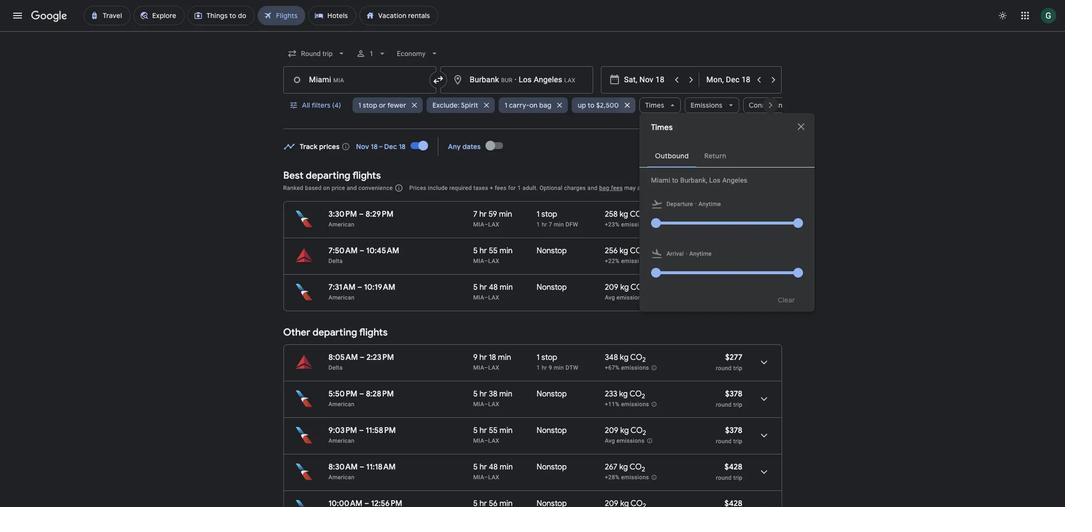 Task type: describe. For each thing, give the bounding box(es) containing it.
co inside 209 kg co 2 avg emissions
[[631, 283, 643, 292]]

avg inside 209 kg co 2 avg emissions
[[605, 294, 615, 301]]

378 us dollars text field for 233
[[725, 389, 743, 399]]

prices
[[409, 185, 426, 191]]

best departing flights
[[283, 170, 381, 182]]

·
[[515, 75, 517, 84]]

6 nonstop flight. element from the top
[[537, 499, 567, 507]]

hr for 8:29 pm
[[479, 209, 487, 219]]

on for based
[[323, 185, 330, 191]]

min for 258
[[499, 209, 512, 219]]

Departure text field
[[624, 67, 669, 93]]

sort by: button
[[737, 179, 782, 196]]

hr for 11:58 pm
[[480, 426, 487, 435]]

hr for 8:28 pm
[[480, 389, 487, 399]]

leaves miami international airport at 9:03 pm on saturday, november 18 and arrives at los angeles international airport at 11:58 pm on saturday, november 18. element
[[329, 426, 396, 435]]

59
[[489, 209, 497, 219]]

nonstop for 233
[[537, 389, 567, 399]]

apply.
[[638, 185, 654, 191]]

swap origin and destination. image
[[432, 74, 444, 86]]

carry-
[[509, 101, 530, 110]]

1 horizontal spatial los
[[709, 176, 721, 184]]

258
[[605, 209, 618, 219]]

Departure time: 7:31 AM. text field
[[329, 283, 356, 292]]

sort
[[741, 183, 755, 192]]

kg for 267
[[619, 462, 628, 472]]

– inside the 7:31 am – 10:19 am american
[[357, 283, 362, 292]]

min for 209
[[500, 426, 513, 435]]

nonstop flight. element for 233
[[537, 389, 567, 400]]

5:50 pm
[[329, 389, 357, 399]]

· los angeles
[[513, 75, 562, 84]]

fewer
[[387, 101, 406, 110]]

american for 9:03 pm
[[329, 437, 355, 444]]

other
[[283, 326, 310, 339]]

anytime for departure
[[699, 201, 721, 208]]

co for 256
[[630, 246, 642, 256]]

round for 348
[[716, 365, 732, 372]]

departure
[[667, 201, 693, 208]]

2 avg from the top
[[605, 438, 615, 444]]

5 hr 55 min mia – lax for 11:58 pm
[[473, 426, 513, 444]]

mia for 8:29 pm
[[473, 221, 484, 228]]

dtw
[[566, 364, 579, 371]]

american for 7:31 am
[[329, 294, 355, 301]]

5 hr 55 min mia – lax for 10:45 am
[[473, 246, 513, 265]]

price
[[332, 185, 345, 191]]

next image
[[759, 94, 782, 117]]

lax for 8:29 pm
[[488, 221, 499, 228]]

convenience
[[359, 185, 393, 191]]

2 nonstop from the top
[[537, 283, 567, 292]]

trip for 258
[[733, 222, 743, 228]]

sort by:
[[741, 183, 766, 192]]

267
[[605, 462, 618, 472]]

5 hr 48 min mia – lax for 11:18 am
[[473, 462, 513, 481]]

– inside '3:30 pm – 8:29 pm american'
[[359, 209, 364, 219]]

18 for 18 – dec
[[399, 142, 406, 151]]

7 hr 59 min mia – lax
[[473, 209, 512, 228]]

flight details. leaves miami international airport at 8:30 am on saturday, november 18 and arrives at los angeles international airport at 11:18 am on saturday, november 18. image
[[752, 460, 776, 484]]

nonstop flight. element for 209
[[537, 426, 567, 437]]

$253
[[725, 209, 743, 219]]

nonstop for 256
[[537, 246, 567, 256]]

2 trip from the top
[[733, 258, 743, 265]]

stop for 7 hr 59 min
[[542, 209, 557, 219]]

48 for 10:19 am
[[489, 283, 498, 292]]

leaves miami international airport at 8:30 am on saturday, november 18 and arrives at los angeles international airport at 11:18 am on saturday, november 18. element
[[329, 462, 396, 472]]

departing for best
[[306, 170, 350, 182]]

lax for 10:45 am
[[488, 258, 499, 265]]

total duration 7 hr 59 min. element
[[473, 209, 537, 221]]

+28%
[[605, 474, 620, 481]]

7:31 am – 10:19 am american
[[329, 283, 395, 301]]

nonstop flight. element for 256
[[537, 246, 567, 257]]

for
[[508, 185, 516, 191]]

8:05 am
[[329, 353, 358, 362]]

2 round from the top
[[716, 258, 732, 265]]

1 horizontal spatial angeles
[[722, 176, 748, 184]]

ranked based on price and convenience
[[283, 185, 393, 191]]

10:45 am
[[366, 246, 399, 256]]

+22% emissions
[[605, 258, 649, 265]]

$2,500
[[596, 101, 619, 110]]

2:23 pm
[[367, 353, 394, 362]]

all filters (4) button
[[283, 94, 349, 117]]

8:29 pm
[[366, 209, 394, 219]]

1 and from the left
[[347, 185, 357, 191]]

flight details. leaves miami international airport at 9:03 pm on saturday, november 18 and arrives at los angeles international airport at 11:58 pm on saturday, november 18. image
[[752, 424, 776, 447]]

leaves miami international airport at 7:31 am on saturday, november 18 and arrives at los angeles international airport at 10:19 am on saturday, november 18. element
[[329, 283, 395, 292]]

2 inside 209 kg co 2 avg emissions
[[643, 286, 646, 294]]

all
[[302, 101, 310, 110]]

kg inside 209 kg co 2 avg emissions
[[620, 283, 629, 292]]

on for carry-
[[530, 101, 538, 110]]

209 for 209 kg co 2
[[605, 426, 619, 435]]

airports
[[789, 101, 814, 110]]

$428 round trip
[[716, 462, 743, 481]]

min for 348
[[498, 353, 511, 362]]

filters
[[311, 101, 330, 110]]

round for 209
[[716, 438, 732, 445]]

2 for 258
[[642, 212, 646, 221]]

include
[[428, 185, 448, 191]]

– inside the 7 hr 59 min mia – lax
[[484, 221, 488, 228]]

to for miami
[[672, 176, 679, 184]]

209 kg co 2 avg emissions
[[605, 283, 646, 301]]

dates
[[463, 142, 481, 151]]

round trip
[[716, 258, 743, 265]]

spirit
[[461, 101, 478, 110]]

9:03 pm – 11:58 pm american
[[329, 426, 396, 444]]

Departure time: 8:30 AM. text field
[[329, 462, 358, 472]]

total duration 9 hr 18 min. element
[[473, 353, 537, 364]]

round for 233
[[716, 401, 732, 408]]

arrival
[[667, 250, 684, 257]]

$378 round trip for 209
[[716, 426, 743, 445]]

+23%
[[605, 221, 620, 228]]

3:30 pm
[[329, 209, 357, 219]]

track prices
[[300, 142, 340, 151]]

connecting airports
[[749, 101, 814, 110]]

anytime for arrival
[[689, 250, 712, 257]]

+22%
[[605, 258, 620, 265]]

Departure time: 9:03 PM. text field
[[329, 426, 357, 435]]

1 stop or fewer
[[358, 101, 406, 110]]

leaves miami international airport at 8:05 am on saturday, november 18 and arrives at los angeles international airport at 2:23 pm on saturday, november 18. element
[[329, 353, 394, 362]]

2 428 us dollars text field from the top
[[725, 499, 743, 507]]

2 and from the left
[[588, 185, 598, 191]]

trip for 233
[[733, 401, 743, 408]]

total duration 5 hr 48 min. element for 267
[[473, 462, 537, 473]]

flights for best departing flights
[[353, 170, 381, 182]]

5:50 pm – 8:28 pm american
[[329, 389, 394, 408]]

based
[[305, 185, 322, 191]]

may
[[625, 185, 636, 191]]

round for 258
[[716, 222, 732, 228]]

change appearance image
[[991, 4, 1015, 27]]

main menu image
[[12, 10, 23, 21]]

nonstop flight. element for 267
[[537, 462, 567, 473]]

charges
[[564, 185, 586, 191]]

+67% emissions
[[605, 364, 649, 371]]

to for up
[[588, 101, 595, 110]]

times button
[[639, 94, 681, 117]]

$378 for 233
[[725, 389, 743, 399]]

passenger assistance button
[[655, 185, 715, 191]]

1 stop flight. element for 7 hr 59 min
[[537, 209, 557, 221]]

mia for 2:23 pm
[[473, 364, 484, 371]]

burbank
[[470, 75, 499, 84]]

prices include required taxes + fees for 1 adult. optional charges and bag fees may apply. passenger assistance
[[409, 185, 715, 191]]

hr for 10:45 am
[[480, 246, 487, 256]]

emissions
[[691, 101, 723, 110]]

1 stop or fewer button
[[353, 94, 423, 117]]

kg for 209
[[620, 426, 629, 435]]

american for 3:30 pm
[[329, 221, 355, 228]]

9:03 pm
[[329, 426, 357, 435]]

exclude:
[[433, 101, 460, 110]]

$277 round trip
[[716, 353, 743, 372]]

leaves miami international airport at 5:50 pm on saturday, november 18 and arrives at los angeles international airport at 8:28 pm on saturday, november 18. element
[[329, 389, 394, 399]]

3:30 pm – 8:29 pm american
[[329, 209, 394, 228]]

nonstop for 209
[[537, 426, 567, 435]]

kg for 348
[[620, 353, 629, 362]]

round for 267
[[716, 474, 732, 481]]

+67%
[[605, 364, 620, 371]]

5 for 11:18 am
[[473, 462, 478, 472]]

Departure time: 8:05 AM. text field
[[329, 353, 358, 362]]

7 inside the 7 hr 59 min mia – lax
[[473, 209, 478, 219]]

dfw
[[566, 221, 578, 228]]

348 kg co 2
[[605, 353, 646, 364]]

connecting
[[749, 101, 787, 110]]

any dates
[[448, 142, 481, 151]]

209 kg co 2
[[605, 426, 646, 437]]

– inside the 9 hr 18 min mia – lax
[[484, 364, 488, 371]]

track
[[300, 142, 318, 151]]

233 kg co 2
[[605, 389, 645, 401]]

2 for 267
[[642, 465, 645, 474]]

9 inside the 9 hr 18 min mia – lax
[[473, 353, 478, 362]]

passenger
[[655, 185, 684, 191]]

prices
[[319, 142, 340, 151]]

mia for 10:45 am
[[473, 258, 484, 265]]



Task type: vqa. For each thing, say whether or not it's contained in the screenshot.


Task type: locate. For each thing, give the bounding box(es) containing it.
0 vertical spatial 9
[[473, 353, 478, 362]]

2 mia from the top
[[473, 258, 484, 265]]

209 for 209 kg co 2 avg emissions
[[605, 283, 619, 292]]

2 vertical spatial stop
[[542, 353, 557, 362]]

to up passenger at the top right of page
[[672, 176, 679, 184]]

Return text field
[[707, 67, 751, 93]]

hr inside the 9 hr 18 min mia – lax
[[480, 353, 487, 362]]

1 vertical spatial total duration 5 hr 48 min. element
[[473, 462, 537, 473]]

hr for 11:18 am
[[480, 462, 487, 472]]

miami to burbank, los angeles
[[651, 176, 748, 184]]

emissions for 256
[[621, 258, 649, 265]]

0 vertical spatial bag
[[539, 101, 552, 110]]

0 horizontal spatial bag
[[539, 101, 552, 110]]

+11%
[[605, 401, 620, 408]]

angeles up 1 carry-on bag popup button
[[534, 75, 562, 84]]

1 trip from the top
[[733, 222, 743, 228]]

round
[[716, 222, 732, 228], [716, 258, 732, 265], [716, 365, 732, 372], [716, 401, 732, 408], [716, 438, 732, 445], [716, 474, 732, 481]]

2 up +11% emissions at bottom
[[642, 392, 645, 401]]

55 for 11:58 pm
[[489, 426, 498, 435]]

10:19 am
[[364, 283, 395, 292]]

0 vertical spatial stop
[[363, 101, 377, 110]]

1 48 from the top
[[489, 283, 498, 292]]

Departure time: 5:50 PM. text field
[[329, 389, 357, 399]]

2 $378 round trip from the top
[[716, 426, 743, 445]]

1 horizontal spatial on
[[530, 101, 538, 110]]

2 inside the 258 kg co 2
[[642, 212, 646, 221]]

total duration 5 hr 48 min. element for 209
[[473, 283, 537, 294]]

5 nonstop flight. element from the top
[[537, 462, 567, 473]]

american for 8:30 am
[[329, 474, 355, 481]]

min inside the 7 hr 59 min mia – lax
[[499, 209, 512, 219]]

7 mia from the top
[[473, 474, 484, 481]]

kg up avg emissions at the right of the page
[[620, 426, 629, 435]]

co inside 348 kg co 2
[[630, 353, 643, 362]]

0 vertical spatial 209
[[605, 283, 619, 292]]

None text field
[[440, 66, 593, 94]]

0 horizontal spatial and
[[347, 185, 357, 191]]

stop up the layover (1 of 1) is a 1 hr 9 min layover at detroit metropolitan wayne county airport in detroit. element
[[542, 353, 557, 362]]

6 mia from the top
[[473, 437, 484, 444]]

0 vertical spatial 48
[[489, 283, 498, 292]]

kg up '+22% emissions'
[[620, 246, 628, 256]]

min for 267
[[500, 462, 513, 472]]

total duration 5 hr 48 min. element
[[473, 283, 537, 294], [473, 462, 537, 473]]

1 vertical spatial delta
[[329, 364, 343, 371]]

1 vertical spatial 428 us dollars text field
[[725, 499, 743, 507]]

trip inside $253 round trip
[[733, 222, 743, 228]]

times down times popup button
[[651, 123, 673, 132]]

5 hr 55 min mia – lax down 5 hr 38 min mia – lax
[[473, 426, 513, 444]]

5 hr 48 min mia – lax
[[473, 283, 513, 301], [473, 462, 513, 481]]

378 us dollars text field for 209
[[725, 426, 743, 435]]

2 inside '267 kg co 2'
[[642, 465, 645, 474]]

bag fees button
[[599, 185, 623, 191]]

american inside 5:50 pm – 8:28 pm american
[[329, 401, 355, 408]]

mia for 8:28 pm
[[473, 401, 484, 408]]

2 5 hr 55 min mia – lax from the top
[[473, 426, 513, 444]]

mia for 11:58 pm
[[473, 437, 484, 444]]

1 american from the top
[[329, 221, 355, 228]]

any
[[448, 142, 461, 151]]

bag left may
[[599, 185, 610, 191]]

kg up +23% emissions
[[620, 209, 628, 219]]

– inside 5:50 pm – 8:28 pm american
[[359, 389, 364, 399]]

1 vertical spatial angeles
[[722, 176, 748, 184]]

– inside 7:50 am – 10:45 am delta
[[360, 246, 364, 256]]

min inside 5 hr 38 min mia – lax
[[499, 389, 512, 399]]

layover (1 of 1) is a 1 hr 9 min layover at detroit metropolitan wayne county airport in detroit. element
[[537, 364, 600, 372]]

1 horizontal spatial to
[[672, 176, 679, 184]]

3 5 from the top
[[473, 389, 478, 399]]

flights
[[353, 170, 381, 182], [359, 326, 388, 339]]

0 vertical spatial on
[[530, 101, 538, 110]]

6 trip from the top
[[733, 474, 743, 481]]

connecting airports button
[[743, 94, 831, 117]]

2 for 209
[[643, 429, 646, 437]]

delta for 7:50 am
[[329, 258, 343, 265]]

3 mia from the top
[[473, 294, 484, 301]]

5 inside 5 hr 38 min mia – lax
[[473, 389, 478, 399]]

delta inside 8:05 am – 2:23 pm delta
[[329, 364, 343, 371]]

1 vertical spatial times
[[651, 123, 673, 132]]

1 vertical spatial to
[[672, 176, 679, 184]]

1 vertical spatial 7
[[549, 221, 552, 228]]

Departure time: 3:30 PM. text field
[[329, 209, 357, 219]]

2 48 from the top
[[489, 462, 498, 472]]

$378 for 209
[[725, 426, 743, 435]]

4 nonstop flight. element from the top
[[537, 426, 567, 437]]

2 up '+22% emissions'
[[642, 249, 646, 257]]

times down departure 'text box'
[[645, 101, 664, 110]]

hr for 10:19 am
[[480, 283, 487, 292]]

kg
[[620, 209, 628, 219], [620, 246, 628, 256], [620, 283, 629, 292], [620, 353, 629, 362], [619, 389, 628, 399], [620, 426, 629, 435], [619, 462, 628, 472]]

kg for 258
[[620, 209, 628, 219]]

emissions down 233 kg co 2
[[621, 401, 649, 408]]

main content
[[283, 134, 782, 507]]

trip down $253
[[733, 222, 743, 228]]

and right "charges"
[[588, 185, 598, 191]]

1 vertical spatial 5 hr 55 min mia – lax
[[473, 426, 513, 444]]

3 round from the top
[[716, 365, 732, 372]]

bag inside 1 carry-on bag popup button
[[539, 101, 552, 110]]

2 total duration 5 hr 48 min. element from the top
[[473, 462, 537, 473]]

9 up 5 hr 38 min mia – lax
[[473, 353, 478, 362]]

18
[[399, 142, 406, 151], [489, 353, 496, 362]]

kg up +28% emissions
[[619, 462, 628, 472]]

0 vertical spatial angeles
[[534, 75, 562, 84]]

delta inside 7:50 am – 10:45 am delta
[[329, 258, 343, 265]]

flights up 2:23 pm
[[359, 326, 388, 339]]

kg up +11% emissions at bottom
[[619, 389, 628, 399]]

co up avg emissions at the right of the page
[[631, 426, 643, 435]]

55 down the 7 hr 59 min mia – lax
[[489, 246, 498, 256]]

4 mia from the top
[[473, 364, 484, 371]]

round up $428
[[716, 438, 732, 445]]

co inside 233 kg co 2
[[630, 389, 642, 399]]

stop
[[363, 101, 377, 110], [542, 209, 557, 219], [542, 353, 557, 362]]

hr inside 5 hr 38 min mia – lax
[[480, 389, 487, 399]]

emissions down 348 kg co 2
[[621, 364, 649, 371]]

total duration 5 hr 55 min. element for 209
[[473, 426, 537, 437]]

1 delta from the top
[[329, 258, 343, 265]]

on
[[530, 101, 538, 110], [323, 185, 330, 191]]

mia for 11:18 am
[[473, 474, 484, 481]]

hr for 2:23 pm
[[480, 353, 487, 362]]

1 vertical spatial 18
[[489, 353, 496, 362]]

emissions for 267
[[621, 474, 649, 481]]

kg for 233
[[619, 389, 628, 399]]

Arrival time: 2:23 PM. text field
[[367, 353, 394, 362]]

Arrival time: 12:56 PM. text field
[[371, 499, 402, 507]]

trip for 267
[[733, 474, 743, 481]]

9 inside 1 stop 1 hr 9 min dtw
[[549, 364, 552, 371]]

0 vertical spatial 428 us dollars text field
[[725, 462, 743, 472]]

american down 8:30 am text box
[[329, 474, 355, 481]]

0 vertical spatial 5 hr 48 min mia – lax
[[473, 283, 513, 301]]

0 vertical spatial 18
[[399, 142, 406, 151]]

american down the 5:50 pm
[[329, 401, 355, 408]]

1 $378 from the top
[[725, 389, 743, 399]]

other departing flights
[[283, 326, 388, 339]]

stop for 9 hr 18 min
[[542, 353, 557, 362]]

0 vertical spatial 55
[[489, 246, 498, 256]]

0 vertical spatial 1 stop flight. element
[[537, 209, 557, 221]]

loading results progress bar
[[0, 31, 1065, 33]]

kg inside '267 kg co 2'
[[619, 462, 628, 472]]

1 round from the top
[[716, 222, 732, 228]]

stop up layover (1 of 1) is a 1 hr 7 min layover at dallas/fort worth international airport in dallas. element
[[542, 209, 557, 219]]

8:05 am – 2:23 pm delta
[[329, 353, 394, 371]]

mia inside the 7 hr 59 min mia – lax
[[473, 221, 484, 228]]

trip down $253 round trip
[[733, 258, 743, 265]]

2 delta from the top
[[329, 364, 343, 371]]

428 us dollars text field left flight details. leaves miami international airport at 8:30 am on saturday, november 18 and arrives at los angeles international airport at 11:18 am on saturday, november 18. icon
[[725, 462, 743, 472]]

times inside popup button
[[645, 101, 664, 110]]

0 vertical spatial avg
[[605, 294, 615, 301]]

anytime right arrival
[[689, 250, 712, 257]]

2 american from the top
[[329, 294, 355, 301]]

co down '+22% emissions'
[[631, 283, 643, 292]]

trip up $428
[[733, 438, 743, 445]]

0 vertical spatial $378 round trip
[[716, 389, 743, 408]]

Arrival time: 10:19 AM. text field
[[364, 283, 395, 292]]

round down $277 text box
[[716, 365, 732, 372]]

on inside main content
[[323, 185, 330, 191]]

None search field
[[283, 42, 831, 312]]

delta
[[329, 258, 343, 265], [329, 364, 343, 371]]

fees left may
[[611, 185, 623, 191]]

best
[[283, 170, 304, 182]]

$378 left flight details. leaves miami international airport at 5:50 pm on saturday, november 18 and arrives at los angeles international airport at 8:28 pm on saturday, november 18. image
[[725, 389, 743, 399]]

209 inside 209 kg co 2
[[605, 426, 619, 435]]

2 for 233
[[642, 392, 645, 401]]

learn more about tracked prices image
[[342, 142, 350, 151]]

leaves miami international airport at 3:30 pm on saturday, november 18 and arrives at los angeles international airport at 8:29 pm on saturday, november 18. element
[[329, 209, 394, 219]]

8:30 am
[[329, 462, 358, 472]]

0 horizontal spatial los
[[519, 75, 532, 84]]

55 down 5 hr 38 min mia – lax
[[489, 426, 498, 435]]

exclude: spirit
[[433, 101, 478, 110]]

1 horizontal spatial fees
[[611, 185, 623, 191]]

$277
[[725, 353, 743, 362]]

trip for 209
[[733, 438, 743, 445]]

$378 round trip up $428
[[716, 426, 743, 445]]

5 5 from the top
[[473, 462, 478, 472]]

2 down '+22% emissions'
[[643, 286, 646, 294]]

by:
[[757, 183, 766, 192]]

co inside 209 kg co 2
[[631, 426, 643, 435]]

1 horizontal spatial 18
[[489, 353, 496, 362]]

1 vertical spatial 378 us dollars text field
[[725, 426, 743, 435]]

2 for 256
[[642, 249, 646, 257]]

los
[[519, 75, 532, 84], [709, 176, 721, 184]]

and
[[347, 185, 357, 191], [588, 185, 598, 191]]

3 nonstop from the top
[[537, 389, 567, 399]]

277 US dollars text field
[[725, 353, 743, 362]]

1 carry-on bag
[[505, 101, 552, 110]]

1 vertical spatial bag
[[599, 185, 610, 191]]

angeles left by:
[[722, 176, 748, 184]]

departing for other
[[313, 326, 357, 339]]

0 vertical spatial los
[[519, 75, 532, 84]]

5 nonstop from the top
[[537, 462, 567, 472]]

0 vertical spatial flights
[[353, 170, 381, 182]]

co up +28% emissions
[[630, 462, 642, 472]]

lax for 10:19 am
[[488, 294, 499, 301]]

7 inside 1 stop 1 hr 7 min dfw
[[549, 221, 552, 228]]

hr
[[479, 209, 487, 219], [542, 221, 547, 228], [480, 246, 487, 256], [480, 283, 487, 292], [480, 353, 487, 362], [542, 364, 547, 371], [480, 389, 487, 399], [480, 426, 487, 435], [480, 462, 487, 472]]

1 428 us dollars text field from the top
[[725, 462, 743, 472]]

38
[[489, 389, 498, 399]]

55 for 10:45 am
[[489, 246, 498, 256]]

american down 9:03 pm at the left bottom of page
[[329, 437, 355, 444]]

0 vertical spatial anytime
[[699, 201, 721, 208]]

trip inside $428 round trip
[[733, 474, 743, 481]]

round inside $428 round trip
[[716, 474, 732, 481]]

main content containing best departing flights
[[283, 134, 782, 507]]

1 vertical spatial on
[[323, 185, 330, 191]]

round inside $277 round trip
[[716, 365, 732, 372]]

Departure time: 10:00 AM. text field
[[329, 499, 363, 507]]

min inside 1 stop 1 hr 7 min dfw
[[554, 221, 564, 228]]

close dialog image
[[795, 121, 807, 132]]

48 for 11:18 am
[[489, 462, 498, 472]]

trip left flight details. leaves miami international airport at 5:50 pm on saturday, november 18 and arrives at los angeles international airport at 8:28 pm on saturday, november 18. image
[[733, 401, 743, 408]]

11:18 am
[[366, 462, 396, 472]]

2 lax from the top
[[488, 258, 499, 265]]

3 american from the top
[[329, 401, 355, 408]]

256
[[605, 246, 618, 256]]

4 trip from the top
[[733, 401, 743, 408]]

5
[[473, 246, 478, 256], [473, 283, 478, 292], [473, 389, 478, 399], [473, 426, 478, 435], [473, 462, 478, 472]]

Arrival time: 10:45 AM. text field
[[366, 246, 399, 256]]

7 lax from the top
[[488, 474, 499, 481]]

4 lax from the top
[[488, 364, 499, 371]]

1 stop flight. element
[[537, 209, 557, 221], [537, 353, 557, 364]]

378 us dollars text field left flight details. leaves miami international airport at 9:03 pm on saturday, november 18 and arrives at los angeles international airport at 11:58 pm on saturday, november 18. image at bottom right
[[725, 426, 743, 435]]

18 – dec
[[371, 142, 397, 151]]

bag right carry- at the top
[[539, 101, 552, 110]]

co for 209
[[631, 426, 643, 435]]

0 vertical spatial 7
[[473, 209, 478, 219]]

min for 233
[[499, 389, 512, 399]]

american inside the 7:31 am – 10:19 am american
[[329, 294, 355, 301]]

0 horizontal spatial on
[[323, 185, 330, 191]]

lax for 8:28 pm
[[488, 401, 499, 408]]

18 inside find the best price region
[[399, 142, 406, 151]]

428 us dollars text field left flight details. leaves miami international airport at 10:00 am on saturday, november 18 and arrives at los angeles international airport at 12:56 pm on saturday, november 18. image
[[725, 499, 743, 507]]

mia
[[473, 221, 484, 228], [473, 258, 484, 265], [473, 294, 484, 301], [473, 364, 484, 371], [473, 401, 484, 408], [473, 437, 484, 444], [473, 474, 484, 481]]

lax inside the 7 hr 59 min mia – lax
[[488, 221, 499, 228]]

4 5 from the top
[[473, 426, 478, 435]]

stop inside popup button
[[363, 101, 377, 110]]

1 horizontal spatial and
[[588, 185, 598, 191]]

flight details. leaves miami international airport at 5:50 pm on saturday, november 18 and arrives at los angeles international airport at 8:28 pm on saturday, november 18. image
[[752, 387, 776, 411]]

0 vertical spatial 378 us dollars text field
[[725, 389, 743, 399]]

+23% emissions
[[605, 221, 649, 228]]

min for 256
[[500, 246, 513, 256]]

0 vertical spatial $378
[[725, 389, 743, 399]]

2 378 us dollars text field from the top
[[725, 426, 743, 435]]

1 stop flight. element for 9 hr 18 min
[[537, 353, 557, 364]]

1 vertical spatial 5 hr 48 min mia – lax
[[473, 462, 513, 481]]

1 55 from the top
[[489, 246, 498, 256]]

0 horizontal spatial 9
[[473, 353, 478, 362]]

delta down the 8:05 am
[[329, 364, 343, 371]]

ranked
[[283, 185, 303, 191]]

209 up avg emissions at the right of the page
[[605, 426, 619, 435]]

1 vertical spatial total duration 5 hr 55 min. element
[[473, 426, 537, 437]]

2 55 from the top
[[489, 426, 498, 435]]

los right ·
[[519, 75, 532, 84]]

None text field
[[283, 66, 436, 94]]

stop left or
[[363, 101, 377, 110]]

nonstop flight. element
[[537, 246, 567, 257], [537, 283, 567, 294], [537, 389, 567, 400], [537, 426, 567, 437], [537, 462, 567, 473], [537, 499, 567, 507]]

2 inside 233 kg co 2
[[642, 392, 645, 401]]

co inside the 256 kg co 2
[[630, 246, 642, 256]]

american down 3:30 pm
[[329, 221, 355, 228]]

0 vertical spatial times
[[645, 101, 664, 110]]

2 inside 209 kg co 2
[[643, 429, 646, 437]]

co up +23% emissions
[[630, 209, 642, 219]]

Departure time: 7:50 AM. text field
[[329, 246, 358, 256]]

2 209 from the top
[[605, 426, 619, 435]]

1 stop 1 hr 9 min dtw
[[537, 353, 579, 371]]

0 horizontal spatial 7
[[473, 209, 478, 219]]

– inside 5 hr 38 min mia – lax
[[484, 401, 488, 408]]

2 $378 from the top
[[725, 426, 743, 435]]

3 nonstop flight. element from the top
[[537, 389, 567, 400]]

stop inside 1 stop 1 hr 9 min dtw
[[542, 353, 557, 362]]

1 vertical spatial 1 stop flight. element
[[537, 353, 557, 364]]

on down '· los angeles'
[[530, 101, 538, 110]]

1 nonstop flight. element from the top
[[537, 246, 567, 257]]

total duration 5 hr 55 min. element
[[473, 246, 537, 257], [473, 426, 537, 437]]

total duration 5 hr 56 min. element
[[473, 499, 537, 507]]

trip
[[733, 222, 743, 228], [733, 258, 743, 265], [733, 365, 743, 372], [733, 401, 743, 408], [733, 438, 743, 445], [733, 474, 743, 481]]

total duration 5 hr 55 min. element down the 7 hr 59 min mia – lax
[[473, 246, 537, 257]]

lax for 11:18 am
[[488, 474, 499, 481]]

emissions inside 209 kg co 2 avg emissions
[[617, 294, 645, 301]]

9 left dtw on the bottom right
[[549, 364, 552, 371]]

1 total duration 5 hr 48 min. element from the top
[[473, 283, 537, 294]]

1 vertical spatial 209
[[605, 426, 619, 435]]

1 5 hr 55 min mia – lax from the top
[[473, 246, 513, 265]]

nov 18 – dec 18
[[356, 142, 406, 151]]

8:30 am – 11:18 am american
[[329, 462, 396, 481]]

428 US dollars text field
[[725, 462, 743, 472], [725, 499, 743, 507]]

flights up convenience
[[353, 170, 381, 182]]

Arrival time: 8:29 PM. text field
[[366, 209, 394, 219]]

emissions for 209
[[617, 438, 645, 444]]

co inside '267 kg co 2'
[[630, 462, 642, 472]]

1
[[370, 50, 374, 57], [358, 101, 361, 110], [505, 101, 507, 110], [518, 185, 521, 191], [537, 209, 540, 219], [537, 221, 540, 228], [537, 353, 540, 362], [537, 364, 540, 371]]

lax inside the 9 hr 18 min mia – lax
[[488, 364, 499, 371]]

avg down +22% on the bottom of the page
[[605, 294, 615, 301]]

1 fees from the left
[[495, 185, 507, 191]]

5 hr 55 min mia – lax
[[473, 246, 513, 265], [473, 426, 513, 444]]

1 button
[[352, 42, 391, 65]]

on left price
[[323, 185, 330, 191]]

anytime
[[699, 201, 721, 208], [689, 250, 712, 257]]

7 left 59
[[473, 209, 478, 219]]

2 5 hr 48 min mia – lax from the top
[[473, 462, 513, 481]]

2 up the +67% emissions
[[643, 356, 646, 364]]

round left flight details. leaves miami international airport at 5:50 pm on saturday, november 18 and arrives at los angeles international airport at 8:28 pm on saturday, november 18. image
[[716, 401, 732, 408]]

0 vertical spatial 5 hr 55 min mia – lax
[[473, 246, 513, 265]]

departing up ranked based on price and convenience
[[306, 170, 350, 182]]

trip down $277 text box
[[733, 365, 743, 372]]

2 up +28% emissions
[[642, 465, 645, 474]]

2 inside 348 kg co 2
[[643, 356, 646, 364]]

– inside 8:05 am – 2:23 pm delta
[[360, 353, 365, 362]]

trip for 348
[[733, 365, 743, 372]]

emissions down the 258 kg co 2
[[621, 221, 649, 228]]

min inside the 9 hr 18 min mia – lax
[[498, 353, 511, 362]]

1 1 stop flight. element from the top
[[537, 209, 557, 221]]

1 vertical spatial 48
[[489, 462, 498, 472]]

1 vertical spatial los
[[709, 176, 721, 184]]

256 kg co 2
[[605, 246, 646, 257]]

Arrival time: 11:18 AM. text field
[[366, 462, 396, 472]]

1 vertical spatial $378
[[725, 426, 743, 435]]

miami
[[651, 176, 671, 184]]

trip inside $277 round trip
[[733, 365, 743, 372]]

round down $253 round trip
[[716, 258, 732, 265]]

4 american from the top
[[329, 437, 355, 444]]

18 for hr
[[489, 353, 496, 362]]

5 round from the top
[[716, 438, 732, 445]]

7 left dfw
[[549, 221, 552, 228]]

required
[[449, 185, 472, 191]]

5 for 10:19 am
[[473, 283, 478, 292]]

0 vertical spatial delta
[[329, 258, 343, 265]]

4 round from the top
[[716, 401, 732, 408]]

american inside '3:30 pm – 8:29 pm american'
[[329, 221, 355, 228]]

18 up 38
[[489, 353, 496, 362]]

to right up
[[588, 101, 595, 110]]

co for 348
[[630, 353, 643, 362]]

co inside the 258 kg co 2
[[630, 209, 642, 219]]

2 total duration 5 hr 55 min. element from the top
[[473, 426, 537, 437]]

3 trip from the top
[[733, 365, 743, 372]]

253 US dollars text field
[[725, 209, 743, 219]]

emissions down 209 kg co 2
[[617, 438, 645, 444]]

2 5 from the top
[[473, 283, 478, 292]]

6 lax from the top
[[488, 437, 499, 444]]

stop inside 1 stop 1 hr 7 min dfw
[[542, 209, 557, 219]]

flights for other departing flights
[[359, 326, 388, 339]]

5 hr 55 min mia – lax down the 7 hr 59 min mia – lax
[[473, 246, 513, 265]]

2 fees from the left
[[611, 185, 623, 191]]

round down $253
[[716, 222, 732, 228]]

assistance
[[686, 185, 715, 191]]

leaves miami international airport at 7:50 am on saturday, november 18 and arrives at los angeles international airport at 10:45 am on saturday, november 18. element
[[329, 246, 399, 256]]

kg down '+22% emissions'
[[620, 283, 629, 292]]

delta for 8:05 am
[[329, 364, 343, 371]]

lax inside 5 hr 38 min mia – lax
[[488, 401, 499, 408]]

$428
[[725, 462, 743, 472]]

mia inside the 9 hr 18 min mia – lax
[[473, 364, 484, 371]]

american inside 9:03 pm – 11:58 pm american
[[329, 437, 355, 444]]

kg inside 209 kg co 2
[[620, 426, 629, 435]]

leaves miami international airport at 10:00 am on saturday, november 18 and arrives at los angeles international airport at 12:56 pm on saturday, november 18. element
[[329, 499, 402, 507]]

0 horizontal spatial angeles
[[534, 75, 562, 84]]

mia for 10:19 am
[[473, 294, 484, 301]]

1 209 from the top
[[605, 283, 619, 292]]

0 vertical spatial to
[[588, 101, 595, 110]]

angeles
[[534, 75, 562, 84], [722, 176, 748, 184]]

2
[[642, 212, 646, 221], [642, 249, 646, 257], [643, 286, 646, 294], [643, 356, 646, 364], [642, 392, 645, 401], [643, 429, 646, 437], [642, 465, 645, 474]]

209 down +22% on the bottom of the page
[[605, 283, 619, 292]]

lax for 11:58 pm
[[488, 437, 499, 444]]

emissions down the 256 kg co 2
[[621, 258, 649, 265]]

emissions for 233
[[621, 401, 649, 408]]

0 horizontal spatial 18
[[399, 142, 406, 151]]

kg inside the 258 kg co 2
[[620, 209, 628, 219]]

1 nonstop from the top
[[537, 246, 567, 256]]

209 inside 209 kg co 2 avg emissions
[[605, 283, 619, 292]]

departing up departure time: 8:05 am. text field
[[313, 326, 357, 339]]

7
[[473, 209, 478, 219], [549, 221, 552, 228]]

emissions for 348
[[621, 364, 649, 371]]

11:58 pm
[[366, 426, 396, 435]]

5 american from the top
[[329, 474, 355, 481]]

to inside popup button
[[588, 101, 595, 110]]

none search field containing times
[[283, 42, 831, 312]]

1 vertical spatial 9
[[549, 364, 552, 371]]

5 trip from the top
[[733, 438, 743, 445]]

1 5 hr 48 min mia – lax from the top
[[473, 283, 513, 301]]

los up assistance
[[709, 176, 721, 184]]

18 right 18 – dec
[[399, 142, 406, 151]]

0 vertical spatial total duration 5 hr 55 min. element
[[473, 246, 537, 257]]

9 hr 18 min mia – lax
[[473, 353, 511, 371]]

1 vertical spatial avg
[[605, 438, 615, 444]]

total duration 5 hr 38 min. element
[[473, 389, 537, 400]]

6 round from the top
[[716, 474, 732, 481]]

min inside 1 stop 1 hr 9 min dtw
[[554, 364, 564, 371]]

taxes
[[474, 185, 488, 191]]

mia inside 5 hr 38 min mia – lax
[[473, 401, 484, 408]]

kg for 256
[[620, 246, 628, 256]]

emissions for 258
[[621, 221, 649, 228]]

None field
[[283, 45, 350, 62], [393, 45, 443, 62], [283, 45, 350, 62], [393, 45, 443, 62]]

18 inside the 9 hr 18 min mia – lax
[[489, 353, 496, 362]]

co for 258
[[630, 209, 642, 219]]

1 lax from the top
[[488, 221, 499, 228]]

Arrival time: 11:58 PM. text field
[[366, 426, 396, 435]]

1 total duration 5 hr 55 min. element from the top
[[473, 246, 537, 257]]

$378 round trip for 233
[[716, 389, 743, 408]]

1 5 from the top
[[473, 246, 478, 256]]

2 up avg emissions at the right of the page
[[643, 429, 646, 437]]

5 mia from the top
[[473, 401, 484, 408]]

0 vertical spatial total duration 5 hr 48 min. element
[[473, 283, 537, 294]]

fees right +
[[495, 185, 507, 191]]

4 nonstop from the top
[[537, 426, 567, 435]]

delta down 7:50 am at the left of page
[[329, 258, 343, 265]]

2 nonstop flight. element from the top
[[537, 283, 567, 294]]

american inside 8:30 am – 11:18 am american
[[329, 474, 355, 481]]

kg inside 233 kg co 2
[[619, 389, 628, 399]]

1 $378 round trip from the top
[[716, 389, 743, 408]]

5 hr 38 min mia – lax
[[473, 389, 512, 408]]

total duration 5 hr 55 min. element for 256
[[473, 246, 537, 257]]

fees
[[495, 185, 507, 191], [611, 185, 623, 191]]

emissions down '267 kg co 2'
[[621, 474, 649, 481]]

flight details. leaves miami international airport at 10:00 am on saturday, november 18 and arrives at los angeles international airport at 12:56 pm on saturday, november 18. image
[[752, 497, 776, 507]]

american down departure time: 7:31 am. text box
[[329, 294, 355, 301]]

times
[[645, 101, 664, 110], [651, 123, 673, 132]]

1 vertical spatial 55
[[489, 426, 498, 435]]

up to $2,500 button
[[572, 94, 636, 117]]

all filters (4)
[[302, 101, 341, 110]]

find the best price region
[[283, 134, 782, 162]]

3 lax from the top
[[488, 294, 499, 301]]

hr inside 1 stop 1 hr 7 min dfw
[[542, 221, 547, 228]]

emissions down '+22% emissions'
[[617, 294, 645, 301]]

– inside 8:30 am – 11:18 am american
[[360, 462, 365, 472]]

on inside 1 carry-on bag popup button
[[530, 101, 538, 110]]

1 horizontal spatial 9
[[549, 364, 552, 371]]

1 vertical spatial stop
[[542, 209, 557, 219]]

2 inside the 256 kg co 2
[[642, 249, 646, 257]]

5 for 11:58 pm
[[473, 426, 478, 435]]

layover (1 of 1) is a 1 hr 7 min layover at dallas/fort worth international airport in dallas. element
[[537, 221, 600, 228]]

2 up +23% emissions
[[642, 212, 646, 221]]

kg inside 348 kg co 2
[[620, 353, 629, 362]]

5 for 8:28 pm
[[473, 389, 478, 399]]

1 vertical spatial flights
[[359, 326, 388, 339]]

Arrival time: 8:28 PM. text field
[[366, 389, 394, 399]]

1 mia from the top
[[473, 221, 484, 228]]

1 vertical spatial $378 round trip
[[716, 426, 743, 445]]

learn more about ranking image
[[395, 184, 404, 192]]

nonstop for 267
[[537, 462, 567, 472]]

anytime down assistance
[[699, 201, 721, 208]]

american for 5:50 pm
[[329, 401, 355, 408]]

1 horizontal spatial bag
[[599, 185, 610, 191]]

1 avg from the top
[[605, 294, 615, 301]]

kg up the +67% emissions
[[620, 353, 629, 362]]

avg down 209 kg co 2
[[605, 438, 615, 444]]

kg inside the 256 kg co 2
[[620, 246, 628, 256]]

and right price
[[347, 185, 357, 191]]

378 us dollars text field left flight details. leaves miami international airport at 5:50 pm on saturday, november 18 and arrives at los angeles international airport at 8:28 pm on saturday, november 18. image
[[725, 389, 743, 399]]

1 378 us dollars text field from the top
[[725, 389, 743, 399]]

flight details. leaves miami international airport at 8:05 am on saturday, november 18 and arrives at los angeles international airport at 2:23 pm on saturday, november 18. image
[[752, 351, 776, 374]]

$378 left flight details. leaves miami international airport at 9:03 pm on saturday, november 18 and arrives at los angeles international airport at 11:58 pm on saturday, november 18. image at bottom right
[[725, 426, 743, 435]]

co up +11% emissions at bottom
[[630, 389, 642, 399]]

round inside $253 round trip
[[716, 222, 732, 228]]

2 for 348
[[643, 356, 646, 364]]

co for 233
[[630, 389, 642, 399]]

7:50 am
[[329, 246, 358, 256]]

hr inside 1 stop 1 hr 9 min dtw
[[542, 364, 547, 371]]

7:31 am
[[329, 283, 356, 292]]

co up '+22% emissions'
[[630, 246, 642, 256]]

hr inside the 7 hr 59 min mia – lax
[[479, 209, 487, 219]]

1 vertical spatial anytime
[[689, 250, 712, 257]]

co up the +67% emissions
[[630, 353, 643, 362]]

0 horizontal spatial fees
[[495, 185, 507, 191]]

total duration 5 hr 55 min. element down 5 hr 38 min mia – lax
[[473, 426, 537, 437]]

1 vertical spatial departing
[[313, 326, 357, 339]]

– inside 9:03 pm – 11:58 pm american
[[359, 426, 364, 435]]

$253 round trip
[[716, 209, 743, 228]]

55
[[489, 246, 498, 256], [489, 426, 498, 435]]

378 US dollars text field
[[725, 389, 743, 399], [725, 426, 743, 435]]

258 kg co 2
[[605, 209, 646, 221]]

0 vertical spatial departing
[[306, 170, 350, 182]]

5 hr 48 min mia – lax for 10:19 am
[[473, 283, 513, 301]]

trip down $428
[[733, 474, 743, 481]]

48
[[489, 283, 498, 292], [489, 462, 498, 472]]

5 lax from the top
[[488, 401, 499, 408]]

$378 round trip left flight details. leaves miami international airport at 5:50 pm on saturday, november 18 and arrives at los angeles international airport at 8:28 pm on saturday, november 18. image
[[716, 389, 743, 408]]

round down $428
[[716, 474, 732, 481]]

co for 267
[[630, 462, 642, 472]]

428 us dollars text field containing $428
[[725, 462, 743, 472]]

0 horizontal spatial to
[[588, 101, 595, 110]]

1 horizontal spatial 7
[[549, 221, 552, 228]]

2 1 stop flight. element from the top
[[537, 353, 557, 364]]



